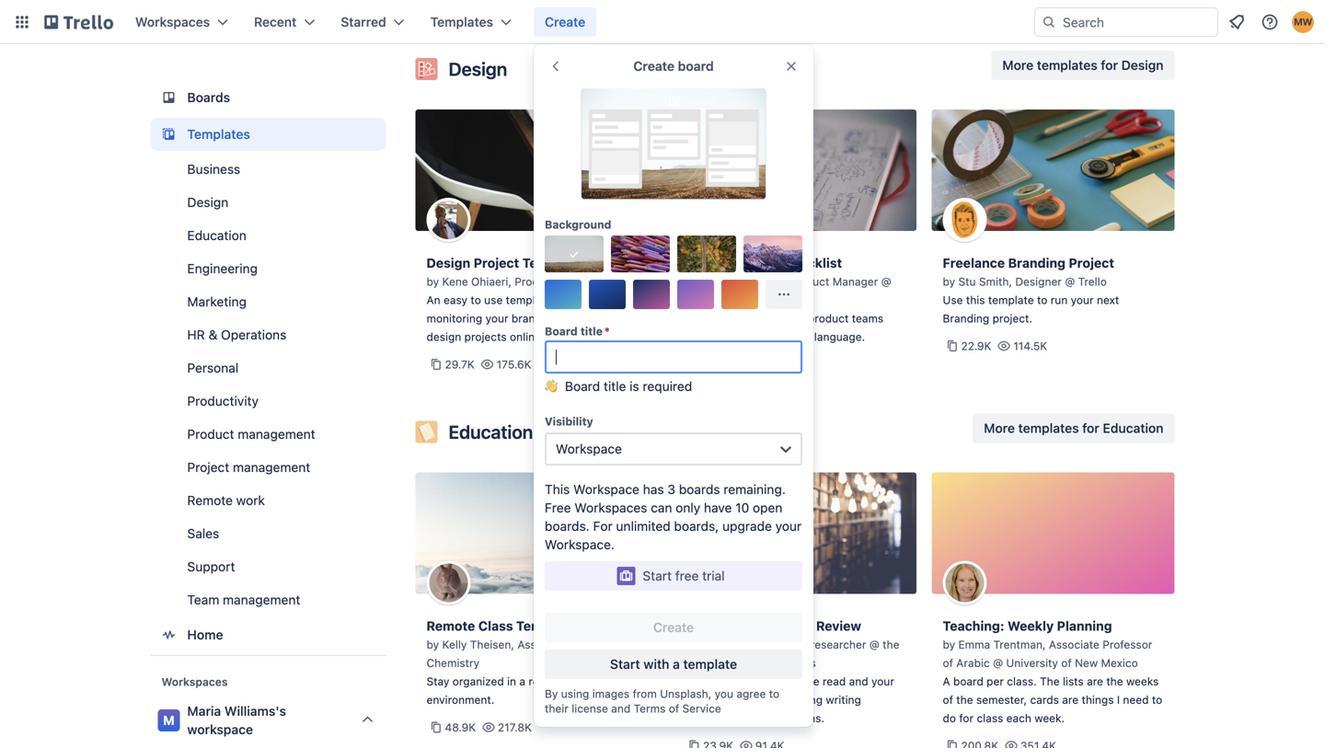Task type: describe. For each thing, give the bounding box(es) containing it.
more templates for design button
[[992, 51, 1175, 80]]

freelance branding project by stu smith, designer @ trello use this template to run your next branding project.
[[943, 255, 1120, 325]]

boards,
[[674, 519, 719, 534]]

173.3k
[[754, 358, 789, 371]]

i
[[1118, 694, 1120, 707]]

for inside design project template by kene ohiaeri, product designer an easy to use template for planning and monitoring your branding and product design projects online.
[[555, 294, 569, 307]]

williams's
[[225, 704, 286, 719]]

license
[[572, 702, 608, 715]]

@ inside teaching: weekly planning by emma trentman, associate professor of arabic @ university of new mexico a board per class. the lists are the weeks of the semester, cards are things i need to do for class each week.
[[993, 657, 1004, 670]]

need
[[1124, 694, 1149, 707]]

0 vertical spatial board
[[545, 325, 578, 338]]

ann gillian chu, phd researcher @ the university of st. andrews image
[[685, 561, 729, 605]]

professor for template
[[569, 638, 618, 651]]

workspaces inside this workspace has 3 boards remaining. free workspaces can only have 10 open boards. for unlimited boards, upgrade your workspace.
[[575, 500, 648, 516]]

the
[[1040, 675, 1060, 688]]

0 vertical spatial board
[[678, 58, 714, 74]]

templates for design
[[1037, 58, 1098, 73]]

online.
[[510, 331, 545, 343]]

*
[[605, 325, 610, 338]]

upgrade
[[723, 519, 772, 534]]

professor for planning
[[1103, 638, 1153, 651]]

education link
[[151, 221, 386, 250]]

start free trial button
[[545, 562, 803, 591]]

branding
[[512, 312, 558, 325]]

0 notifications image
[[1226, 11, 1248, 33]]

by
[[545, 688, 558, 701]]

designer inside freelance branding project by stu smith, designer @ trello use this template to run your next branding project.
[[1016, 275, 1062, 288]]

starred
[[341, 14, 386, 29]]

associate
[[1049, 638, 1100, 651]]

template board image
[[158, 123, 180, 145]]

2 horizontal spatial the
[[1107, 675, 1124, 688]]

kelly
[[442, 638, 467, 651]]

boards.
[[545, 519, 590, 534]]

to inside freelance branding project by stu smith, designer @ trello use this template to run your next branding project.
[[1038, 294, 1048, 307]]

phd
[[786, 638, 808, 651]]

1 horizontal spatial title
[[604, 379, 626, 394]]

personal link
[[151, 354, 386, 383]]

starred button
[[330, 7, 416, 37]]

review
[[817, 619, 862, 634]]

trentman,
[[994, 638, 1046, 651]]

of left st.
[[740, 657, 751, 670]]

chu,
[[759, 638, 783, 651]]

education inside button
[[1103, 421, 1164, 436]]

open information menu image
[[1261, 13, 1280, 31]]

of up lists on the right bottom of page
[[1062, 657, 1072, 670]]

marketing link
[[151, 287, 386, 317]]

freelance
[[943, 255, 1005, 271]]

management for team management
[[223, 592, 300, 608]]

create inside primary element
[[545, 14, 586, 29]]

boards
[[679, 482, 720, 497]]

free
[[676, 568, 699, 584]]

track
[[714, 675, 741, 688]]

1 vertical spatial are
[[1063, 694, 1079, 707]]

planning
[[572, 294, 617, 307]]

is
[[630, 379, 640, 394]]

team
[[187, 592, 219, 608]]

template inside button
[[684, 657, 737, 672]]

start for start with a template
[[610, 657, 640, 672]]

close popover image
[[784, 59, 799, 74]]

trial
[[703, 568, 725, 584]]

maria williams (mariawilliams94) image
[[1293, 11, 1315, 33]]

for inside academic literature review by ann gillian chu, phd researcher @ the university of st. andrews keep track of what you've read and your notes in one place for long writing projects, like dissertations.
[[783, 694, 797, 707]]

by for design project template
[[427, 275, 439, 288]]

like
[[734, 712, 751, 725]]

weekly
[[1008, 619, 1054, 634]]

0 horizontal spatial project
[[187, 460, 229, 475]]

use
[[484, 294, 503, 307]]

smith,
[[979, 275, 1013, 288]]

sales link
[[151, 519, 386, 549]]

2 vertical spatial the
[[957, 694, 974, 707]]

run
[[1051, 294, 1068, 307]]

class
[[479, 619, 513, 634]]

in inside academic literature review by ann gillian chu, phd researcher @ the university of st. andrews keep track of what you've read and your notes in one place for long writing projects, like dissertations.
[[717, 694, 726, 707]]

0 horizontal spatial education
[[187, 228, 247, 243]]

week.
[[1035, 712, 1065, 725]]

recent
[[254, 14, 297, 29]]

university for academic
[[685, 657, 737, 670]]

can
[[651, 500, 672, 516]]

template inside design project template by kene ohiaeri, product designer an easy to use template for planning and monitoring your branding and product design projects online.
[[506, 294, 552, 307]]

217.8k
[[498, 721, 532, 734]]

product inside design system checklist by rahul jr, senior product manager @ zoho corp a design system unites product teams around a common visual language.
[[789, 275, 830, 288]]

notes
[[685, 694, 714, 707]]

open
[[753, 500, 783, 516]]

monitoring
[[427, 312, 483, 325]]

kelly theisen, assistant professor of chemistry image
[[427, 561, 471, 605]]

of left what
[[744, 675, 754, 688]]

workspaces button
[[124, 7, 239, 37]]

remote for remote work
[[187, 493, 233, 508]]

license and terms of service
[[572, 702, 722, 715]]

home image
[[158, 624, 180, 646]]

zoho
[[685, 294, 712, 307]]

service
[[683, 702, 722, 715]]

terms
[[634, 702, 666, 715]]

1 vertical spatial create button
[[545, 613, 803, 643]]

a inside button
[[673, 657, 680, 672]]

gillian
[[724, 638, 756, 651]]

your inside design project template by kene ohiaeri, product designer an easy to use template for planning and monitoring your branding and product design projects online.
[[486, 312, 509, 325]]

projects
[[465, 331, 507, 343]]

in inside remote class template by kelly theisen, assistant professor of chemistry stay organized in a remote learning environment.
[[507, 675, 517, 688]]

workspace.
[[545, 537, 615, 552]]

unsplash,
[[660, 688, 712, 701]]

academic
[[685, 619, 748, 634]]

a inside remote class template by kelly theisen, assistant professor of chemistry stay organized in a remote learning environment.
[[520, 675, 526, 688]]

what
[[758, 675, 783, 688]]

ann
[[701, 638, 721, 651]]

by for remote class template
[[427, 638, 439, 651]]

personal
[[187, 360, 239, 376]]

work
[[236, 493, 265, 508]]

background
[[545, 218, 612, 231]]

system
[[733, 312, 770, 325]]

return to previous screen image
[[549, 59, 563, 74]]

jr,
[[733, 275, 749, 288]]

from
[[633, 688, 657, 701]]

and down planning
[[561, 312, 580, 325]]

m
[[163, 713, 175, 728]]

1 vertical spatial branding
[[943, 312, 990, 325]]

start with a template
[[610, 657, 737, 672]]

design down business
[[187, 195, 229, 210]]

product inside design project template by kene ohiaeri, product designer an easy to use template for planning and monitoring your branding and product design projects online.
[[584, 312, 624, 325]]

and down 'images'
[[612, 702, 631, 715]]

more for education
[[984, 421, 1015, 436]]

learning
[[569, 675, 611, 688]]

remote work link
[[151, 486, 386, 516]]

more templates for design
[[1003, 58, 1164, 73]]

boards
[[187, 90, 230, 105]]

of inside remote class template by kelly theisen, assistant professor of chemistry stay organized in a remote learning environment.
[[622, 638, 632, 651]]

workspace inside this workspace has 3 boards remaining. free workspaces can only have 10 open boards. for unlimited boards, upgrade your workspace.
[[574, 482, 640, 497]]

have
[[704, 500, 732, 516]]

organized
[[453, 675, 504, 688]]

1 vertical spatial create
[[634, 58, 675, 74]]

dissertations.
[[754, 712, 825, 725]]

academic literature review by ann gillian chu, phd researcher @ the university of st. andrews keep track of what you've read and your notes in one place for long writing projects, like dissertations.
[[685, 619, 900, 725]]

1 horizontal spatial education
[[449, 421, 533, 443]]

1 horizontal spatial are
[[1087, 675, 1104, 688]]

start with a template button
[[545, 650, 803, 679]]

0 horizontal spatial product
[[187, 427, 234, 442]]

senior
[[752, 275, 786, 288]]

language.
[[815, 331, 866, 343]]

to inside teaching: weekly planning by emma trentman, associate professor of arabic @ university of new mexico a board per class. the lists are the weeks of the semester, cards are things i need to do for class each week.
[[1153, 694, 1163, 707]]

using
[[561, 688, 590, 701]]

university for teaching:
[[1007, 657, 1059, 670]]



Task type: vqa. For each thing, say whether or not it's contained in the screenshot.
Professor in remote class template by kelly theisen, assistant professor of chemistry stay organized in a remote learning environment.
yes



Task type: locate. For each thing, give the bounding box(es) containing it.
2 product from the left
[[808, 312, 849, 325]]

2 vertical spatial management
[[223, 592, 300, 608]]

@ right manager
[[882, 275, 892, 288]]

by for teaching: weekly planning
[[943, 638, 956, 651]]

templates inside the more templates for design button
[[1037, 58, 1098, 73]]

@ right researcher
[[870, 638, 880, 651]]

1 vertical spatial board
[[954, 675, 984, 688]]

custom image image
[[567, 247, 582, 261]]

workspaces up board icon
[[135, 14, 210, 29]]

design inside design project template by kene ohiaeri, product designer an easy to use template for planning and monitoring your branding and product design projects online.
[[427, 331, 462, 343]]

template up assistant
[[516, 619, 575, 634]]

emma
[[959, 638, 991, 651]]

2 horizontal spatial project
[[1069, 255, 1115, 271]]

board title *
[[545, 325, 610, 338]]

education icon image
[[416, 421, 438, 443]]

for inside teaching: weekly planning by emma trentman, associate professor of arabic @ university of new mexico a board per class. the lists are the weeks of the semester, cards are things i need to do for class each week.
[[960, 712, 974, 725]]

templates link
[[151, 118, 386, 151]]

of left arabic
[[943, 657, 954, 670]]

a left the remote
[[520, 675, 526, 688]]

professor inside teaching: weekly planning by emma trentman, associate professor of arabic @ university of new mexico a board per class. the lists are the weeks of the semester, cards are things i need to do for class each week.
[[1103, 638, 1153, 651]]

product
[[515, 275, 556, 288], [789, 275, 830, 288], [187, 427, 234, 442]]

professor inside remote class template by kelly theisen, assistant professor of chemistry stay organized in a remote learning environment.
[[569, 638, 618, 651]]

start for start free trial
[[643, 568, 672, 584]]

product down productivity
[[187, 427, 234, 442]]

rahul
[[701, 275, 730, 288]]

environment.
[[427, 694, 495, 707]]

your inside this workspace has 3 boards remaining. free workspaces can only have 10 open boards. for unlimited boards, upgrade your workspace.
[[776, 519, 802, 534]]

design down search field
[[1122, 58, 1164, 73]]

to
[[471, 294, 481, 307], [1038, 294, 1048, 307], [769, 688, 780, 701], [1153, 694, 1163, 707]]

board down arabic
[[954, 675, 984, 688]]

1 horizontal spatial template
[[684, 657, 737, 672]]

university up class.
[[1007, 657, 1059, 670]]

home
[[187, 627, 223, 643]]

start left with
[[610, 657, 640, 672]]

title
[[581, 325, 603, 338], [604, 379, 626, 394]]

a up do
[[943, 675, 951, 688]]

workspaces up for
[[575, 500, 648, 516]]

project inside design project template by kene ohiaeri, product designer an easy to use template for planning and monitoring your branding and product design projects online.
[[474, 255, 519, 271]]

templates
[[1037, 58, 1098, 73], [1019, 421, 1079, 436]]

0 vertical spatial a
[[685, 312, 692, 325]]

maria
[[187, 704, 221, 719]]

0 horizontal spatial board
[[678, 58, 714, 74]]

new
[[1075, 657, 1098, 670]]

template inside design project template by kene ohiaeri, product designer an easy to use template for planning and monitoring your branding and product design projects online.
[[523, 255, 581, 271]]

a right around
[[724, 331, 731, 343]]

create down primary element
[[634, 58, 675, 74]]

0 vertical spatial template
[[523, 255, 581, 271]]

remote up "kelly"
[[427, 619, 475, 634]]

wave image
[[545, 377, 558, 403]]

business link
[[151, 155, 386, 184]]

👋 board title is required
[[545, 379, 693, 394]]

branding
[[1009, 255, 1066, 271], [943, 312, 990, 325]]

2 vertical spatial a
[[520, 675, 526, 688]]

board
[[545, 325, 578, 338], [565, 379, 600, 394]]

unlimited
[[616, 519, 671, 534]]

0 horizontal spatial designer
[[559, 275, 606, 288]]

each
[[1007, 712, 1032, 725]]

project up ohiaeri,
[[474, 255, 519, 271]]

1 vertical spatial workspaces
[[575, 500, 648, 516]]

1 horizontal spatial start
[[643, 568, 672, 584]]

unites
[[774, 312, 805, 325]]

management for product management
[[238, 427, 315, 442]]

projects,
[[685, 712, 731, 725]]

operations
[[221, 327, 287, 342]]

template
[[506, 294, 552, 307], [989, 294, 1034, 307], [684, 657, 737, 672]]

1 horizontal spatial professor
[[1103, 638, 1153, 651]]

product down planning
[[584, 312, 624, 325]]

of up start with a template
[[622, 638, 632, 651]]

by for academic literature review
[[685, 638, 698, 651]]

1 vertical spatial board
[[565, 379, 600, 394]]

1 horizontal spatial templates
[[431, 14, 493, 29]]

board image
[[158, 87, 180, 109]]

teaching: weekly planning by emma trentman, associate professor of arabic @ university of new mexico a board per class. the lists are the weeks of the semester, cards are things i need to do for class each week.
[[943, 619, 1163, 725]]

designer up run
[[1016, 275, 1062, 288]]

0 vertical spatial remote
[[187, 493, 233, 508]]

templates down 114.5k
[[1019, 421, 1079, 436]]

👋
[[545, 379, 558, 394]]

university inside teaching: weekly planning by emma trentman, associate professor of arabic @ university of new mexico a board per class. the lists are the weeks of the semester, cards are things i need to do for class each week.
[[1007, 657, 1059, 670]]

by using images from unsplash, you agree to their
[[545, 688, 780, 715]]

read
[[823, 675, 846, 688]]

class.
[[1007, 675, 1037, 688]]

21.9k
[[703, 358, 732, 371]]

remote work
[[187, 493, 265, 508]]

board down primary element
[[678, 58, 714, 74]]

your down the trello
[[1071, 294, 1094, 307]]

create button up return to previous screen icon
[[534, 7, 597, 37]]

1 vertical spatial design
[[427, 331, 462, 343]]

1 vertical spatial management
[[233, 460, 311, 475]]

agree
[[737, 688, 766, 701]]

1 professor from the left
[[569, 638, 618, 651]]

management for project management
[[233, 460, 311, 475]]

a
[[685, 312, 692, 325], [943, 675, 951, 688]]

templates inside dropdown button
[[431, 14, 493, 29]]

1 vertical spatial the
[[1107, 675, 1124, 688]]

management down productivity 'link'
[[238, 427, 315, 442]]

in right 'organized'
[[507, 675, 517, 688]]

workspaces up maria
[[162, 676, 228, 689]]

1 horizontal spatial a
[[943, 675, 951, 688]]

the inside academic literature review by ann gillian chu, phd researcher @ the university of st. andrews keep track of what you've read and your notes in one place for long writing projects, like dissertations.
[[883, 638, 900, 651]]

project up remote work on the bottom left of page
[[187, 460, 229, 475]]

by up the zoho
[[685, 275, 698, 288]]

management down support link
[[223, 592, 300, 608]]

with
[[644, 657, 670, 672]]

Search field
[[1057, 8, 1218, 36]]

templates button
[[420, 7, 523, 37]]

to left run
[[1038, 294, 1048, 307]]

1 vertical spatial a
[[943, 675, 951, 688]]

board inside teaching: weekly planning by emma trentman, associate professor of arabic @ university of new mexico a board per class. the lists are the weeks of the semester, cards are things i need to do for class each week.
[[954, 675, 984, 688]]

design up kene
[[427, 255, 471, 271]]

create button up start with a template
[[545, 613, 803, 643]]

1 horizontal spatial product
[[515, 275, 556, 288]]

create up return to previous screen icon
[[545, 14, 586, 29]]

a
[[724, 331, 731, 343], [673, 657, 680, 672], [520, 675, 526, 688]]

branding up run
[[1009, 255, 1066, 271]]

templates down search image
[[1037, 58, 1098, 73]]

by for freelance branding project
[[943, 275, 956, 288]]

0 vertical spatial templates
[[1037, 58, 1098, 73]]

professor up mexico
[[1103, 638, 1153, 651]]

checklist
[[783, 255, 843, 271]]

design inside design system checklist by rahul jr, senior product manager @ zoho corp a design system unites product teams around a common visual language.
[[696, 312, 730, 325]]

remote up sales
[[187, 493, 233, 508]]

project up the trello
[[1069, 255, 1115, 271]]

template inside remote class template by kelly theisen, assistant professor of chemistry stay organized in a remote learning environment.
[[516, 619, 575, 634]]

are down lists on the right bottom of page
[[1063, 694, 1079, 707]]

0 horizontal spatial design
[[427, 331, 462, 343]]

ohiaeri,
[[471, 275, 512, 288]]

22.9k
[[962, 340, 992, 353]]

1 horizontal spatial project
[[474, 255, 519, 271]]

by inside freelance branding project by stu smith, designer @ trello use this template to run your next branding project.
[[943, 275, 956, 288]]

design up rahul
[[685, 255, 729, 271]]

a inside design system checklist by rahul jr, senior product manager @ zoho corp a design system unites product teams around a common visual language.
[[685, 312, 692, 325]]

next
[[1097, 294, 1120, 307]]

1 vertical spatial more
[[984, 421, 1015, 436]]

2 horizontal spatial a
[[724, 331, 731, 343]]

0 horizontal spatial the
[[883, 638, 900, 651]]

a inside design system checklist by rahul jr, senior product manager @ zoho corp a design system unites product teams around a common visual language.
[[724, 331, 731, 343]]

teaching:
[[943, 619, 1005, 634]]

1 horizontal spatial design
[[696, 312, 730, 325]]

design down templates dropdown button
[[449, 58, 508, 80]]

a down the zoho
[[685, 312, 692, 325]]

are up things
[[1087, 675, 1104, 688]]

to inside by using images from unsplash, you agree to their
[[769, 688, 780, 701]]

0 horizontal spatial professor
[[569, 638, 618, 651]]

0 horizontal spatial product
[[584, 312, 624, 325]]

0 vertical spatial branding
[[1009, 255, 1066, 271]]

by inside design project template by kene ohiaeri, product designer an easy to use template for planning and monitoring your branding and product design projects online.
[[427, 275, 439, 288]]

by inside design system checklist by rahul jr, senior product manager @ zoho corp a design system unites product teams around a common visual language.
[[685, 275, 698, 288]]

by up an
[[427, 275, 439, 288]]

create button inside primary element
[[534, 7, 597, 37]]

1 horizontal spatial designer
[[1016, 275, 1062, 288]]

0 vertical spatial workspace
[[556, 441, 622, 457]]

of down unsplash,
[[669, 702, 680, 715]]

1 horizontal spatial in
[[717, 694, 726, 707]]

0 vertical spatial a
[[724, 331, 731, 343]]

template inside freelance branding project by stu smith, designer @ trello use this template to run your next branding project.
[[989, 294, 1034, 307]]

0 horizontal spatial start
[[610, 657, 640, 672]]

1 vertical spatial in
[[717, 694, 726, 707]]

by left "kelly"
[[427, 638, 439, 651]]

0 horizontal spatial a
[[520, 675, 526, 688]]

0 horizontal spatial a
[[685, 312, 692, 325]]

templates up business
[[187, 127, 250, 142]]

None text field
[[545, 341, 803, 374]]

0 vertical spatial templates
[[431, 14, 493, 29]]

template for education
[[516, 619, 575, 634]]

by left ann
[[685, 638, 698, 651]]

2 vertical spatial workspaces
[[162, 676, 228, 689]]

professor
[[569, 638, 618, 651], [1103, 638, 1153, 651]]

your inside academic literature review by ann gillian chu, phd researcher @ the university of st. andrews keep track of what you've read and your notes in one place for long writing projects, like dissertations.
[[872, 675, 895, 688]]

template up branding
[[506, 294, 552, 307]]

0 vertical spatial more
[[1003, 58, 1034, 73]]

1 vertical spatial start
[[610, 657, 640, 672]]

professor up learning
[[569, 638, 618, 651]]

has
[[643, 482, 664, 497]]

cards
[[1031, 694, 1060, 707]]

in left 'one' in the right of the page
[[717, 694, 726, 707]]

template down background
[[523, 255, 581, 271]]

more templates for education
[[984, 421, 1164, 436]]

per
[[987, 675, 1004, 688]]

support link
[[151, 552, 386, 582]]

do
[[943, 712, 957, 725]]

project inside freelance branding project by stu smith, designer @ trello use this template to run your next branding project.
[[1069, 255, 1115, 271]]

emma trentman, associate professor of arabic @ university of new mexico image
[[943, 561, 987, 605]]

design inside design system checklist by rahul jr, senior product manager @ zoho corp a design system unites product teams around a common visual language.
[[685, 255, 729, 271]]

more for design
[[1003, 58, 1034, 73]]

1 horizontal spatial the
[[957, 694, 974, 707]]

primary element
[[0, 0, 1326, 44]]

back to home image
[[44, 7, 113, 37]]

in
[[507, 675, 517, 688], [717, 694, 726, 707]]

2 designer from the left
[[1016, 275, 1062, 288]]

license link
[[572, 702, 608, 715]]

design
[[696, 312, 730, 325], [427, 331, 462, 343]]

board right online.
[[545, 325, 578, 338]]

start left free
[[643, 568, 672, 584]]

of up do
[[943, 694, 954, 707]]

2 university from the left
[[1007, 657, 1059, 670]]

2 horizontal spatial education
[[1103, 421, 1164, 436]]

start
[[643, 568, 672, 584], [610, 657, 640, 672]]

1 horizontal spatial board
[[954, 675, 984, 688]]

an
[[427, 294, 441, 307]]

designer inside design project template by kene ohiaeri, product designer an easy to use template for planning and monitoring your branding and product design projects online.
[[559, 275, 606, 288]]

template down ann
[[684, 657, 737, 672]]

your down the use
[[486, 312, 509, 325]]

@ inside freelance branding project by stu smith, designer @ trello use this template to run your next branding project.
[[1065, 275, 1076, 288]]

management down product management link
[[233, 460, 311, 475]]

2 horizontal spatial template
[[989, 294, 1034, 307]]

kene ohiaeri, product designer image
[[427, 198, 471, 242]]

0 vertical spatial workspaces
[[135, 14, 210, 29]]

university inside academic literature review by ann gillian chu, phd researcher @ the university of st. andrews keep track of what you've read and your notes in one place for long writing projects, like dissertations.
[[685, 657, 737, 670]]

place
[[752, 694, 780, 707]]

29.7k
[[445, 358, 475, 371]]

0 vertical spatial the
[[883, 638, 900, 651]]

1 horizontal spatial remote
[[427, 619, 475, 634]]

design down monitoring
[[427, 331, 462, 343]]

design icon image
[[416, 58, 438, 80]]

1 vertical spatial remote
[[427, 619, 475, 634]]

0 vertical spatial in
[[507, 675, 517, 688]]

to right agree
[[769, 688, 780, 701]]

0 vertical spatial start
[[643, 568, 672, 584]]

by left stu
[[943, 275, 956, 288]]

the right researcher
[[883, 638, 900, 651]]

0 horizontal spatial template
[[506, 294, 552, 307]]

education
[[187, 228, 247, 243], [1103, 421, 1164, 436], [449, 421, 533, 443]]

1 vertical spatial templates
[[1019, 421, 1079, 436]]

title left is
[[604, 379, 626, 394]]

literature
[[751, 619, 813, 634]]

board right 👋
[[565, 379, 600, 394]]

@ up per
[[993, 657, 1004, 670]]

1 vertical spatial a
[[673, 657, 680, 672]]

design inside button
[[1122, 58, 1164, 73]]

maria williams's workspace
[[187, 704, 286, 737]]

by inside remote class template by kelly theisen, assistant professor of chemistry stay organized in a remote learning environment.
[[427, 638, 439, 651]]

home link
[[151, 619, 386, 652]]

and
[[620, 294, 639, 307], [561, 312, 580, 325], [849, 675, 869, 688], [612, 702, 631, 715]]

kene
[[442, 275, 468, 288]]

workspaces inside popup button
[[135, 14, 210, 29]]

branding down this
[[943, 312, 990, 325]]

by inside teaching: weekly planning by emma trentman, associate professor of arabic @ university of new mexico a board per class. the lists are the weeks of the semester, cards are things i need to do for class each week.
[[943, 638, 956, 651]]

product inside design project template by kene ohiaeri, product designer an easy to use template for planning and monitoring your branding and product design projects online.
[[515, 275, 556, 288]]

university down ann
[[685, 657, 737, 670]]

0 horizontal spatial university
[[685, 657, 737, 670]]

the up i at right bottom
[[1107, 675, 1124, 688]]

workspace down visibility
[[556, 441, 622, 457]]

a inside teaching: weekly planning by emma trentman, associate professor of arabic @ university of new mexico a board per class. the lists are the weeks of the semester, cards are things i need to do for class each week.
[[943, 675, 951, 688]]

1 designer from the left
[[559, 275, 606, 288]]

researcher
[[811, 638, 867, 651]]

you
[[715, 688, 734, 701]]

@ inside design system checklist by rahul jr, senior product manager @ zoho corp a design system unites product teams around a common visual language.
[[882, 275, 892, 288]]

planning
[[1057, 619, 1113, 634]]

1 university from the left
[[685, 657, 737, 670]]

your inside freelance branding project by stu smith, designer @ trello use this template to run your next branding project.
[[1071, 294, 1094, 307]]

design
[[1122, 58, 1164, 73], [449, 58, 508, 80], [187, 195, 229, 210], [427, 255, 471, 271], [685, 255, 729, 271]]

the left "semester,"
[[957, 694, 974, 707]]

0 horizontal spatial branding
[[943, 312, 990, 325]]

1 vertical spatial templates
[[187, 127, 250, 142]]

@ up run
[[1065, 275, 1076, 288]]

workspace up for
[[574, 482, 640, 497]]

product up branding
[[515, 275, 556, 288]]

by for design system checklist
[[685, 275, 698, 288]]

rahul jr, senior product manager @ zoho corp image
[[685, 198, 729, 242]]

1 horizontal spatial product
[[808, 312, 849, 325]]

1 horizontal spatial university
[[1007, 657, 1059, 670]]

and right planning
[[620, 294, 639, 307]]

background element
[[545, 236, 803, 309]]

to right need
[[1153, 694, 1163, 707]]

0 horizontal spatial templates
[[187, 127, 250, 142]]

long
[[801, 694, 823, 707]]

product down checklist
[[789, 275, 830, 288]]

start free trial
[[643, 568, 725, 584]]

writing
[[826, 694, 862, 707]]

@ inside academic literature review by ann gillian chu, phd researcher @ the university of st. andrews keep track of what you've read and your notes in one place for long writing projects, like dissertations.
[[870, 638, 880, 651]]

a right with
[[673, 657, 680, 672]]

1 vertical spatial template
[[516, 619, 575, 634]]

mexico
[[1102, 657, 1139, 670]]

title left '*'
[[581, 325, 603, 338]]

your right read
[[872, 675, 895, 688]]

0 horizontal spatial title
[[581, 325, 603, 338]]

by left emma
[[943, 638, 956, 651]]

and inside academic literature review by ann gillian chu, phd researcher @ the university of st. andrews keep track of what you've read and your notes in one place for long writing projects, like dissertations.
[[849, 675, 869, 688]]

remote for remote class template by kelly theisen, assistant professor of chemistry stay organized in a remote learning environment.
[[427, 619, 475, 634]]

1 vertical spatial title
[[604, 379, 626, 394]]

remote inside remote class template by kelly theisen, assistant professor of chemistry stay organized in a remote learning environment.
[[427, 619, 475, 634]]

marketing
[[187, 294, 247, 309]]

your down 'open'
[[776, 519, 802, 534]]

stu smith, designer @ trello image
[[943, 198, 987, 242]]

and up writing
[[849, 675, 869, 688]]

to inside design project template by kene ohiaeri, product designer an easy to use template for planning and monitoring your branding and product design projects online.
[[471, 294, 481, 307]]

1 horizontal spatial a
[[673, 657, 680, 672]]

workspace
[[187, 722, 253, 737]]

product up language.
[[808, 312, 849, 325]]

by inside academic literature review by ann gillian chu, phd researcher @ the university of st. andrews keep track of what you've read and your notes in one place for long writing projects, like dissertations.
[[685, 638, 698, 651]]

2 horizontal spatial product
[[789, 275, 830, 288]]

stu
[[959, 275, 976, 288]]

0 horizontal spatial in
[[507, 675, 517, 688]]

0 vertical spatial create button
[[534, 7, 597, 37]]

1 horizontal spatial branding
[[1009, 255, 1066, 271]]

templates up design icon
[[431, 14, 493, 29]]

templates for education
[[1019, 421, 1079, 436]]

0 vertical spatial design
[[696, 312, 730, 325]]

2 professor from the left
[[1103, 638, 1153, 651]]

create up start with a template
[[654, 620, 694, 635]]

terms of service link
[[634, 702, 722, 715]]

1 vertical spatial workspace
[[574, 482, 640, 497]]

search image
[[1042, 15, 1057, 29]]

0 vertical spatial create
[[545, 14, 586, 29]]

templates inside more templates for education button
[[1019, 421, 1079, 436]]

0 horizontal spatial are
[[1063, 694, 1079, 707]]

project management link
[[151, 453, 386, 482]]

design up around
[[696, 312, 730, 325]]

design inside design project template by kene ohiaeri, product designer an easy to use template for planning and monitoring your branding and product design projects online.
[[427, 255, 471, 271]]

0 vertical spatial title
[[581, 325, 603, 338]]

to left the use
[[471, 294, 481, 307]]

designer up planning
[[559, 275, 606, 288]]

2 vertical spatial create
[[654, 620, 694, 635]]

template up project.
[[989, 294, 1034, 307]]

0 horizontal spatial remote
[[187, 493, 233, 508]]

1 product from the left
[[584, 312, 624, 325]]

for
[[1101, 58, 1119, 73], [555, 294, 569, 307], [1083, 421, 1100, 436], [783, 694, 797, 707], [960, 712, 974, 725]]

template for design
[[523, 255, 581, 271]]

by
[[427, 275, 439, 288], [685, 275, 698, 288], [943, 275, 956, 288], [427, 638, 439, 651], [685, 638, 698, 651], [943, 638, 956, 651]]

product inside design system checklist by rahul jr, senior product manager @ zoho corp a design system unites product teams around a common visual language.
[[808, 312, 849, 325]]

manager
[[833, 275, 878, 288]]

0 vertical spatial are
[[1087, 675, 1104, 688]]

0 vertical spatial management
[[238, 427, 315, 442]]



